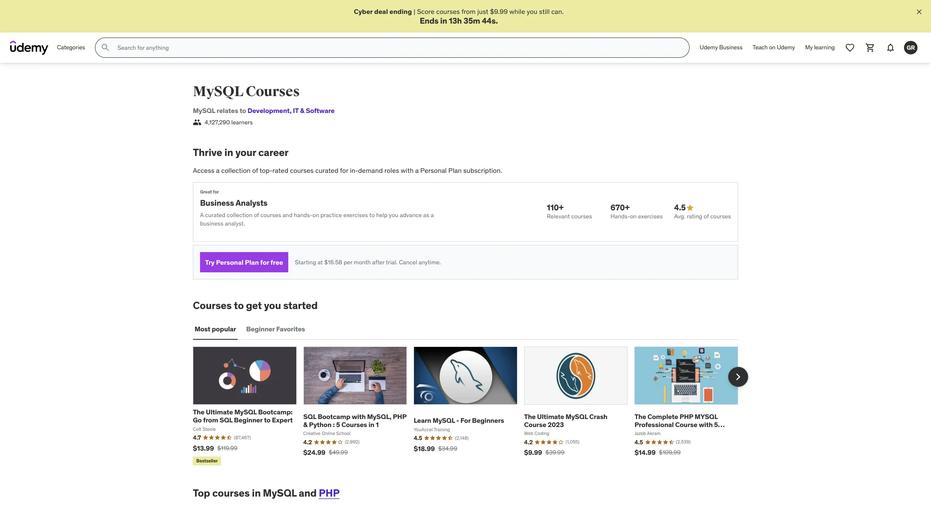 Task type: locate. For each thing, give the bounding box(es) containing it.
courses right rating
[[711, 213, 731, 220]]

trial.
[[386, 259, 398, 266]]

you inside great for business analysts a curated collection of courses and hands-on practice exercises to help you advance as a business analyst.
[[389, 212, 398, 219]]

ends
[[420, 16, 439, 26]]

rated
[[273, 166, 288, 175]]

1 horizontal spatial curated
[[315, 166, 338, 175]]

notifications image
[[886, 43, 896, 53]]

0 vertical spatial beginner
[[246, 325, 275, 333]]

the complete php mysql professional course with 5 projects link
[[635, 413, 725, 437]]

courses right relevant
[[571, 213, 592, 220]]

0 vertical spatial plan
[[448, 166, 462, 175]]

carousel element
[[193, 347, 749, 468]]

the for course
[[524, 413, 536, 421]]

analysts
[[236, 198, 268, 208]]

2 horizontal spatial the
[[635, 413, 646, 421]]

0 horizontal spatial sql
[[220, 416, 233, 425]]

exercises right practice
[[343, 212, 368, 219]]

with
[[401, 166, 414, 175], [352, 413, 366, 421], [699, 421, 713, 429]]

0 horizontal spatial plan
[[245, 258, 259, 267]]

0 horizontal spatial a
[[216, 166, 220, 175]]

0 vertical spatial and
[[283, 212, 292, 219]]

a
[[216, 166, 220, 175], [415, 166, 419, 175], [431, 212, 434, 219]]

courses to get you started
[[193, 299, 318, 313]]

the complete php mysql professional course with 5 projects
[[635, 413, 718, 437]]

1 horizontal spatial course
[[675, 421, 698, 429]]

0 horizontal spatial exercises
[[343, 212, 368, 219]]

1 horizontal spatial php
[[393, 413, 407, 421]]

a right access
[[216, 166, 220, 175]]

& for python
[[303, 421, 308, 429]]

great for business analysts a curated collection of courses and hands-on practice exercises to help you advance as a business analyst.
[[200, 189, 434, 227]]

to
[[240, 106, 246, 115], [369, 212, 375, 219], [234, 299, 244, 313], [264, 416, 271, 425]]

exercises inside 670+ hands-on exercises
[[638, 213, 663, 220]]

courses up most popular
[[193, 299, 232, 313]]

business analysts link
[[200, 198, 268, 208]]

courses up ends
[[436, 7, 460, 16]]

personal right roles
[[421, 166, 447, 175]]

courses inside the 110+ relevant courses
[[571, 213, 592, 220]]

1 horizontal spatial exercises
[[638, 213, 663, 220]]

udemy image
[[10, 41, 49, 55]]

score
[[417, 7, 435, 16]]

2 horizontal spatial for
[[340, 166, 348, 175]]

subscription.
[[463, 166, 502, 175]]

to inside the ultimate mysql bootcamp: go from sql beginner to expert
[[264, 416, 271, 425]]

in inside cyber deal ending | score courses from just $9.99 while you still can. ends in 13h 35m 44s .
[[440, 16, 447, 26]]

for left in-
[[340, 166, 348, 175]]

2 horizontal spatial courses
[[342, 421, 367, 429]]

courses up development
[[246, 83, 300, 101]]

from
[[462, 7, 476, 16], [203, 416, 218, 425]]

course inside the ultimate mysql crash course 2023
[[524, 421, 546, 429]]

learn mysql - for beginners
[[414, 417, 504, 425]]

1 udemy from the left
[[700, 44, 718, 51]]

& inside sql bootcamp with mysql, php & python : 5 courses in 1
[[303, 421, 308, 429]]

0 horizontal spatial for
[[213, 189, 219, 195]]

learn mysql - for beginners link
[[414, 417, 504, 425]]

sql right go
[[220, 416, 233, 425]]

0 horizontal spatial with
[[352, 413, 366, 421]]

per
[[344, 259, 352, 266]]

0 vertical spatial courses
[[246, 83, 300, 101]]

4,127,290 learners
[[205, 118, 253, 126]]

beginner left expert
[[234, 416, 263, 425]]

sql left bootcamp
[[303, 413, 316, 421]]

ending
[[390, 7, 412, 16]]

2 horizontal spatial on
[[769, 44, 776, 51]]

business left the teach
[[719, 44, 743, 51]]

sql inside the ultimate mysql bootcamp: go from sql beginner to expert
[[220, 416, 233, 425]]

1 5 from the left
[[336, 421, 340, 429]]

php link
[[319, 487, 340, 500]]

1 horizontal spatial you
[[389, 212, 398, 219]]

0 vertical spatial you
[[527, 7, 538, 16]]

1 vertical spatial business
[[200, 198, 234, 208]]

0 horizontal spatial curated
[[205, 212, 225, 219]]

mysql relates to development it & software
[[193, 106, 335, 115]]

in inside sql bootcamp with mysql, php & python : 5 courses in 1
[[369, 421, 374, 429]]

0 vertical spatial personal
[[421, 166, 447, 175]]

:
[[333, 421, 335, 429]]

plan left free
[[245, 258, 259, 267]]

cyber deal ending | score courses from just $9.99 while you still can. ends in 13h 35m 44s .
[[354, 7, 564, 26]]

categories
[[57, 44, 85, 51]]

go
[[193, 416, 202, 425]]

courses inside sql bootcamp with mysql, php & python : 5 courses in 1
[[342, 421, 367, 429]]

exercises
[[343, 212, 368, 219], [638, 213, 663, 220]]

get
[[246, 299, 262, 313]]

2 horizontal spatial you
[[527, 7, 538, 16]]

a right roles
[[415, 166, 419, 175]]

1 vertical spatial plan
[[245, 258, 259, 267]]

in-
[[350, 166, 358, 175]]

1 course from the left
[[524, 421, 546, 429]]

from up "13h 35m 44s"
[[462, 7, 476, 16]]

php inside the complete php mysql professional course with 5 projects
[[680, 413, 693, 421]]

of right rating
[[704, 213, 709, 220]]

1 vertical spatial you
[[389, 212, 398, 219]]

complete
[[648, 413, 678, 421]]

4.5
[[674, 203, 686, 213]]

2 5 from the left
[[714, 421, 718, 429]]

beginner down courses to get you started
[[246, 325, 275, 333]]

1 horizontal spatial from
[[462, 7, 476, 16]]

the
[[193, 408, 205, 417], [524, 413, 536, 421], [635, 413, 646, 421]]

career
[[258, 146, 289, 159]]

professional
[[635, 421, 674, 429]]

1 horizontal spatial the
[[524, 413, 536, 421]]

1 vertical spatial from
[[203, 416, 218, 425]]

courses down analysts at the top left
[[260, 212, 281, 219]]

and left the php link
[[299, 487, 317, 500]]

you right "help"
[[389, 212, 398, 219]]

0 horizontal spatial personal
[[216, 258, 244, 267]]

personal right try
[[216, 258, 244, 267]]

1 vertical spatial personal
[[216, 258, 244, 267]]

110+
[[547, 203, 564, 213]]

of inside great for business analysts a curated collection of courses and hands-on practice exercises to help you advance as a business analyst.
[[254, 212, 259, 219]]

mysql courses
[[193, 83, 300, 101]]

udemy
[[700, 44, 718, 51], [777, 44, 795, 51]]

1 horizontal spatial 5
[[714, 421, 718, 429]]

1 vertical spatial curated
[[205, 212, 225, 219]]

2 horizontal spatial php
[[680, 413, 693, 421]]

curated inside great for business analysts a curated collection of courses and hands-on practice exercises to help you advance as a business analyst.
[[205, 212, 225, 219]]

most
[[195, 325, 210, 333]]

1 horizontal spatial business
[[719, 44, 743, 51]]

5 inside the complete php mysql professional course with 5 projects
[[714, 421, 718, 429]]

0 horizontal spatial courses
[[193, 299, 232, 313]]

try personal plan for free
[[205, 258, 283, 267]]

learners
[[231, 118, 253, 126]]

starting at $16.58 per month after trial. cancel anytime.
[[295, 259, 441, 266]]

popular
[[212, 325, 236, 333]]

0 horizontal spatial ultimate
[[206, 408, 233, 417]]

2 horizontal spatial with
[[699, 421, 713, 429]]

0 vertical spatial &
[[300, 106, 304, 115]]

2 course from the left
[[675, 421, 698, 429]]

courses right top
[[212, 487, 250, 500]]

the for professional
[[635, 413, 646, 421]]

for right the great
[[213, 189, 219, 195]]

personal inside try personal plan for free link
[[216, 258, 244, 267]]

personal
[[421, 166, 447, 175], [216, 258, 244, 267]]

ultimate inside the ultimate mysql bootcamp: go from sql beginner to expert
[[206, 408, 233, 417]]

$16.58
[[324, 259, 342, 266]]

on inside great for business analysts a curated collection of courses and hands-on practice exercises to help you advance as a business analyst.
[[312, 212, 319, 219]]

on right the teach
[[769, 44, 776, 51]]

1 vertical spatial collection
[[227, 212, 252, 219]]

0 horizontal spatial course
[[524, 421, 546, 429]]

1
[[376, 421, 379, 429]]

expert
[[272, 416, 293, 425]]

from right go
[[203, 416, 218, 425]]

0 horizontal spatial 5
[[336, 421, 340, 429]]

1 horizontal spatial on
[[630, 213, 637, 220]]

the ultimate mysql crash course 2023
[[524, 413, 608, 429]]

collection up analyst.
[[227, 212, 252, 219]]

course right professional at the right of page
[[675, 421, 698, 429]]

on right the 670+
[[630, 213, 637, 220]]

2 vertical spatial for
[[260, 258, 269, 267]]

1 horizontal spatial and
[[299, 487, 317, 500]]

of down analysts at the top left
[[254, 212, 259, 219]]

1 horizontal spatial a
[[415, 166, 419, 175]]

& left python
[[303, 421, 308, 429]]

with inside sql bootcamp with mysql, php & python : 5 courses in 1
[[352, 413, 366, 421]]

the inside the ultimate mysql crash course 2023
[[524, 413, 536, 421]]

and left hands-
[[283, 212, 292, 219]]

courses right :
[[342, 421, 367, 429]]

for
[[340, 166, 348, 175], [213, 189, 219, 195], [260, 258, 269, 267]]

1 horizontal spatial udemy
[[777, 44, 795, 51]]

business down the great
[[200, 198, 234, 208]]

4,127,290
[[205, 118, 230, 126]]

beginner
[[246, 325, 275, 333], [234, 416, 263, 425]]

2 vertical spatial you
[[264, 299, 281, 313]]

exercises left the avg.
[[638, 213, 663, 220]]

0 vertical spatial curated
[[315, 166, 338, 175]]

my learning link
[[800, 38, 840, 58]]

2 horizontal spatial a
[[431, 212, 434, 219]]

to left expert
[[264, 416, 271, 425]]

you right get
[[264, 299, 281, 313]]

from inside the ultimate mysql bootcamp: go from sql beginner to expert
[[203, 416, 218, 425]]

0 horizontal spatial you
[[264, 299, 281, 313]]

cancel
[[399, 259, 417, 266]]

course left 2023
[[524, 421, 546, 429]]

.
[[496, 16, 498, 26]]

&
[[300, 106, 304, 115], [303, 421, 308, 429]]

gr
[[907, 44, 915, 51]]

1 vertical spatial for
[[213, 189, 219, 195]]

0 horizontal spatial the
[[193, 408, 205, 417]]

1 horizontal spatial ultimate
[[537, 413, 564, 421]]

collection
[[221, 166, 251, 175], [227, 212, 252, 219]]

cyber
[[354, 7, 373, 16]]

curated left in-
[[315, 166, 338, 175]]

mysql
[[193, 83, 243, 101], [193, 106, 215, 115], [234, 408, 257, 417], [566, 413, 588, 421], [433, 417, 455, 425], [263, 487, 297, 500]]

curated up business
[[205, 212, 225, 219]]

670+
[[611, 203, 630, 213]]

0 horizontal spatial from
[[203, 416, 218, 425]]

shopping cart with 0 items image
[[865, 43, 876, 53]]

0 horizontal spatial and
[[283, 212, 292, 219]]

0 horizontal spatial on
[[312, 212, 319, 219]]

0 vertical spatial for
[[340, 166, 348, 175]]

collection down thrive in your career on the top left of page
[[221, 166, 251, 175]]

0 horizontal spatial business
[[200, 198, 234, 208]]

deal
[[374, 7, 388, 16]]

1 vertical spatial &
[[303, 421, 308, 429]]

& right it
[[300, 106, 304, 115]]

for inside great for business analysts a curated collection of courses and hands-on practice exercises to help you advance as a business analyst.
[[213, 189, 219, 195]]

1 horizontal spatial sql
[[303, 413, 316, 421]]

2 vertical spatial courses
[[342, 421, 367, 429]]

1 vertical spatial courses
[[193, 299, 232, 313]]

for left free
[[260, 258, 269, 267]]

business inside great for business analysts a curated collection of courses and hands-on practice exercises to help you advance as a business analyst.
[[200, 198, 234, 208]]

of left top-
[[252, 166, 258, 175]]

a right as
[[431, 212, 434, 219]]

the inside the ultimate mysql bootcamp: go from sql beginner to expert
[[193, 408, 205, 417]]

0 vertical spatial from
[[462, 7, 476, 16]]

development link
[[248, 106, 290, 115]]

business
[[200, 220, 223, 227]]

on left practice
[[312, 212, 319, 219]]

0 horizontal spatial udemy
[[700, 44, 718, 51]]

courses
[[246, 83, 300, 101], [193, 299, 232, 313], [342, 421, 367, 429]]

to left "help"
[[369, 212, 375, 219]]

plan inside try personal plan for free link
[[245, 258, 259, 267]]

you left still
[[527, 7, 538, 16]]

just
[[477, 7, 488, 16]]

1 horizontal spatial plan
[[448, 166, 462, 175]]

from inside cyber deal ending | score courses from just $9.99 while you still can. ends in 13h 35m 44s .
[[462, 7, 476, 16]]

ultimate inside the ultimate mysql crash course 2023
[[537, 413, 564, 421]]

plan left the subscription.
[[448, 166, 462, 175]]

5 inside sql bootcamp with mysql, php & python : 5 courses in 1
[[336, 421, 340, 429]]

the inside the complete php mysql professional course with 5 projects
[[635, 413, 646, 421]]

after
[[372, 259, 385, 266]]

ultimate for from
[[206, 408, 233, 417]]

1 horizontal spatial with
[[401, 166, 414, 175]]

1 vertical spatial beginner
[[234, 416, 263, 425]]

small image
[[193, 118, 201, 127]]



Task type: describe. For each thing, give the bounding box(es) containing it.
110+ relevant courses
[[547, 203, 592, 220]]

rating
[[687, 213, 703, 220]]

php inside sql bootcamp with mysql, php & python : 5 courses in 1
[[393, 413, 407, 421]]

relevant
[[547, 213, 570, 220]]

access a collection of top-rated courses curated for in-demand roles with a personal plan subscription.
[[193, 166, 502, 175]]

mysql,
[[367, 413, 392, 421]]

on inside teach on udemy link
[[769, 44, 776, 51]]

still
[[539, 7, 550, 16]]

beginner favorites
[[246, 325, 305, 333]]

and inside great for business analysts a curated collection of courses and hands-on practice exercises to help you advance as a business analyst.
[[283, 212, 292, 219]]

next image
[[732, 371, 745, 384]]

anytime.
[[419, 259, 441, 266]]

udemy business
[[700, 44, 743, 51]]

|
[[414, 7, 415, 16]]

projects
[[635, 429, 661, 437]]

0 vertical spatial collection
[[221, 166, 251, 175]]

beginner favorites button
[[245, 319, 307, 339]]

gr link
[[901, 38, 921, 58]]

thrive in your career element
[[193, 146, 738, 280]]

avg.
[[674, 213, 686, 220]]

my learning
[[805, 44, 835, 51]]

for
[[461, 417, 471, 425]]

analyst.
[[225, 220, 245, 227]]

practice
[[321, 212, 342, 219]]

& for software
[[300, 106, 304, 115]]

mysql inside the ultimate mysql bootcamp: go from sql beginner to expert
[[234, 408, 257, 417]]

bootcamp:
[[258, 408, 293, 417]]

course inside the complete php mysql professional course with 5 projects
[[675, 421, 698, 429]]

the for go
[[193, 408, 205, 417]]

close image
[[915, 8, 924, 16]]

beginner inside the ultimate mysql bootcamp: go from sql beginner to expert
[[234, 416, 263, 425]]

top
[[193, 487, 210, 500]]

exercises inside great for business analysts a curated collection of courses and hands-on practice exercises to help you advance as a business analyst.
[[343, 212, 368, 219]]

1 horizontal spatial personal
[[421, 166, 447, 175]]

favorites
[[276, 325, 305, 333]]

at
[[318, 259, 323, 266]]

hands-
[[294, 212, 312, 219]]

mysql inside the ultimate mysql crash course 2023
[[566, 413, 588, 421]]

can.
[[551, 7, 564, 16]]

crash
[[589, 413, 608, 421]]

hands-
[[611, 213, 630, 220]]

starting
[[295, 259, 316, 266]]

teach on udemy
[[753, 44, 795, 51]]

thrive
[[193, 146, 222, 159]]

great
[[200, 189, 212, 195]]

to left get
[[234, 299, 244, 313]]

started
[[283, 299, 318, 313]]

my
[[805, 44, 813, 51]]

try
[[205, 258, 215, 267]]

Search for anything text field
[[116, 41, 679, 55]]

beginner inside 'button'
[[246, 325, 275, 333]]

try personal plan for free link
[[200, 253, 288, 273]]

learning
[[814, 44, 835, 51]]

wishlist image
[[845, 43, 855, 53]]

roles
[[385, 166, 399, 175]]

ultimate for 2023
[[537, 413, 564, 421]]

demand
[[358, 166, 383, 175]]

learn
[[414, 417, 431, 425]]

as
[[423, 212, 429, 219]]

sql inside sql bootcamp with mysql, php & python : 5 courses in 1
[[303, 413, 316, 421]]

1 horizontal spatial courses
[[246, 83, 300, 101]]

small image
[[686, 204, 694, 212]]

top courses in mysql and php
[[193, 487, 340, 500]]

the ultimate mysql bootcamp: go from sql beginner to expert link
[[193, 408, 293, 425]]

most popular button
[[193, 319, 238, 339]]

on inside 670+ hands-on exercises
[[630, 213, 637, 220]]

advance
[[400, 212, 422, 219]]

bootcamp
[[318, 413, 350, 421]]

1 vertical spatial and
[[299, 487, 317, 500]]

your
[[235, 146, 256, 159]]

mysql
[[695, 413, 718, 421]]

a inside great for business analysts a curated collection of courses and hands-on practice exercises to help you advance as a business analyst.
[[431, 212, 434, 219]]

to inside great for business analysts a curated collection of courses and hands-on practice exercises to help you advance as a business analyst.
[[369, 212, 375, 219]]

1 horizontal spatial for
[[260, 258, 269, 267]]

teach
[[753, 44, 768, 51]]

2 udemy from the left
[[777, 44, 795, 51]]

submit search image
[[101, 43, 111, 53]]

python
[[309, 421, 332, 429]]

collection inside great for business analysts a curated collection of courses and hands-on practice exercises to help you advance as a business analyst.
[[227, 212, 252, 219]]

top-
[[260, 166, 273, 175]]

beginners
[[472, 417, 504, 425]]

with inside the complete php mysql professional course with 5 projects
[[699, 421, 713, 429]]

670+ hands-on exercises
[[611, 203, 663, 220]]

to up learners
[[240, 106, 246, 115]]

courses inside cyber deal ending | score courses from just $9.99 while you still can. ends in 13h 35m 44s .
[[436, 7, 460, 16]]

courses inside great for business analysts a curated collection of courses and hands-on practice exercises to help you advance as a business analyst.
[[260, 212, 281, 219]]

teach on udemy link
[[748, 38, 800, 58]]

it & software link
[[290, 106, 335, 115]]

13h 35m 44s
[[449, 16, 496, 26]]

it
[[293, 106, 299, 115]]

0 horizontal spatial php
[[319, 487, 340, 500]]

software
[[306, 106, 335, 115]]

relates
[[217, 106, 238, 115]]

month
[[354, 259, 371, 266]]

courses right "rated"
[[290, 166, 314, 175]]

free
[[271, 258, 283, 267]]

help
[[376, 212, 388, 219]]

sql bootcamp with mysql, php & python : 5 courses in 1 link
[[303, 413, 407, 429]]

access
[[193, 166, 214, 175]]

with inside thrive in your career element
[[401, 166, 414, 175]]

you inside cyber deal ending | score courses from just $9.99 while you still can. ends in 13h 35m 44s .
[[527, 7, 538, 16]]

most popular
[[195, 325, 236, 333]]

the ultimate mysql bootcamp: go from sql beginner to expert
[[193, 408, 293, 425]]

$9.99
[[490, 7, 508, 16]]

the ultimate mysql crash course 2023 link
[[524, 413, 608, 429]]

2023
[[548, 421, 564, 429]]

0 vertical spatial business
[[719, 44, 743, 51]]

-
[[456, 417, 459, 425]]



Task type: vqa. For each thing, say whether or not it's contained in the screenshot.
670+ Hands-on exercises
yes



